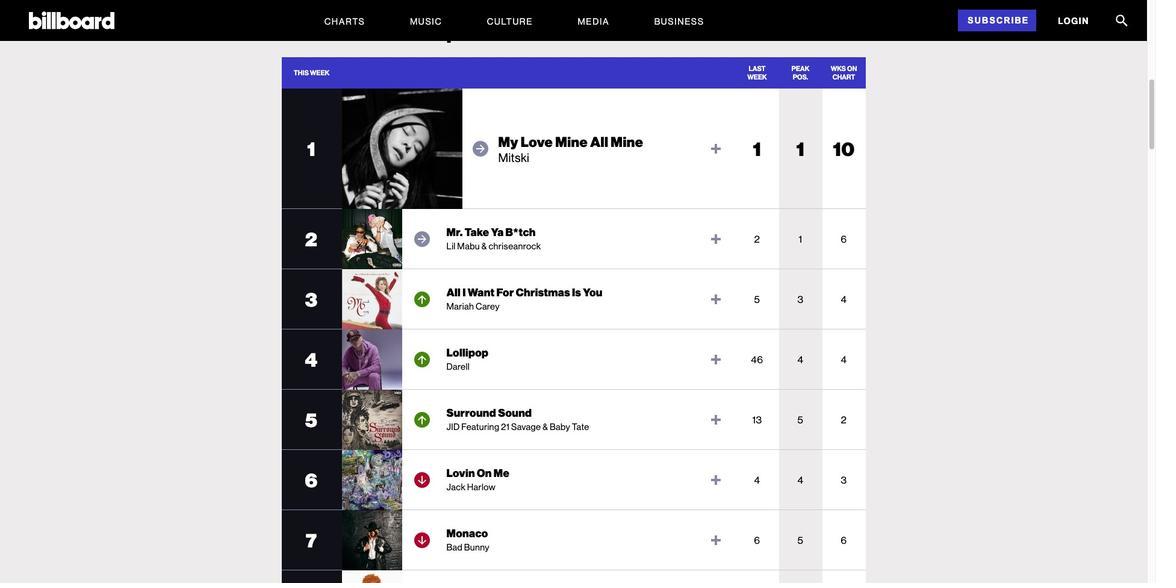 Task type: locate. For each thing, give the bounding box(es) containing it.
peak
[[792, 64, 810, 73]]

my
[[499, 133, 519, 151]]

christmas
[[516, 286, 571, 300]]

2 mine from the left
[[611, 133, 644, 151]]

0 horizontal spatial all
[[447, 286, 461, 300]]

media link
[[578, 16, 617, 28]]

billboard
[[344, 22, 423, 45]]

7
[[306, 528, 318, 552]]

lovin
[[447, 466, 475, 480]]

10
[[834, 137, 855, 161]]

all
[[591, 133, 609, 151], [447, 286, 461, 300]]

0 horizontal spatial week
[[310, 69, 330, 77]]

5
[[755, 293, 761, 306], [305, 408, 318, 432], [798, 414, 804, 426], [798, 534, 804, 547]]

& inside surround sound jid featuring 21 savage & baby tate
[[543, 421, 548, 432]]

mabu
[[458, 240, 480, 252]]

on
[[477, 466, 492, 480]]

6
[[841, 233, 848, 245], [305, 468, 318, 492], [755, 534, 761, 547], [841, 534, 848, 547]]

this week
[[294, 69, 330, 77]]

0 horizontal spatial &
[[482, 240, 487, 252]]

peak pos.
[[792, 64, 810, 81]]

1 horizontal spatial 2
[[755, 233, 761, 245]]

love
[[521, 133, 553, 151]]

0 horizontal spatial mine
[[556, 133, 588, 151]]

0 horizontal spatial 2
[[306, 227, 318, 251]]

login button
[[1047, 10, 1102, 31]]

1 horizontal spatial week
[[748, 73, 768, 81]]

tate
[[572, 421, 590, 432]]

mine
[[556, 133, 588, 151], [611, 133, 644, 151]]

0 vertical spatial all
[[591, 133, 609, 151]]

all i want for christmas is you mariah carey
[[447, 286, 603, 312]]

darell
[[447, 361, 470, 372]]

3
[[305, 287, 318, 311], [798, 293, 804, 306], [841, 474, 848, 486]]

0 horizontal spatial 3
[[305, 287, 318, 311]]

1 vertical spatial all
[[447, 286, 461, 300]]

& for 2
[[482, 240, 487, 252]]

& inside mr. take ya b*tch lil mabu & chriseanrock
[[482, 240, 487, 252]]

mr.
[[447, 225, 463, 239]]

lovin on me jack harlow
[[447, 466, 510, 493]]

1 horizontal spatial &
[[543, 421, 548, 432]]

week right this
[[310, 69, 330, 77]]

week
[[310, 69, 330, 77], [748, 73, 768, 81]]

& down take
[[482, 240, 487, 252]]

last week
[[748, 64, 768, 81]]

music link
[[410, 16, 450, 28]]

charts link
[[325, 16, 373, 28]]

1
[[307, 137, 316, 161], [754, 137, 762, 161], [797, 137, 805, 161], [799, 233, 803, 245]]

0 vertical spatial &
[[482, 240, 487, 252]]

4
[[841, 293, 848, 306], [305, 348, 318, 372], [798, 353, 804, 366], [841, 353, 848, 366], [755, 474, 761, 486], [798, 474, 804, 486]]

1 vertical spatial &
[[543, 421, 548, 432]]

1 horizontal spatial 3
[[798, 293, 804, 306]]

on
[[848, 64, 858, 73]]

surround sound jid featuring 21 savage & baby tate
[[447, 406, 590, 432]]

tiktok billboard top 50
[[282, 22, 485, 45]]

top 50
[[426, 22, 485, 45]]

mariah
[[447, 300, 474, 312]]

harlow
[[467, 481, 496, 493]]

1 horizontal spatial mine
[[611, 133, 644, 151]]

mr. take ya b*tch lil mabu & chriseanrock
[[447, 225, 541, 252]]

pos.
[[793, 73, 809, 81]]

13
[[753, 414, 763, 426]]

21
[[501, 421, 510, 432]]

billboard image
[[29, 12, 114, 29]]

week down last
[[748, 73, 768, 81]]

2
[[306, 227, 318, 251], [755, 233, 761, 245], [841, 414, 848, 426]]

&
[[482, 240, 487, 252], [543, 421, 548, 432]]

media
[[578, 16, 610, 27]]

& left "baby"
[[543, 421, 548, 432]]

1 horizontal spatial all
[[591, 133, 609, 151]]

all inside all i want for christmas is you mariah carey
[[447, 286, 461, 300]]

last
[[749, 64, 766, 73]]

lil
[[447, 240, 456, 252]]



Task type: describe. For each thing, give the bounding box(es) containing it.
b*tch
[[506, 225, 536, 239]]

chriseanrock
[[489, 240, 541, 252]]

login
[[1059, 15, 1090, 26]]

business link
[[655, 16, 712, 28]]

surround
[[447, 406, 497, 420]]

2 horizontal spatial 2
[[841, 414, 848, 426]]

lollipop
[[447, 346, 489, 360]]

ya
[[491, 225, 504, 239]]

all inside my love mine all mine mitski
[[591, 133, 609, 151]]

tiktok
[[282, 22, 341, 45]]

savage
[[512, 421, 541, 432]]

wks
[[831, 64, 847, 73]]

i
[[463, 286, 466, 300]]

mitski
[[499, 150, 530, 165]]

culture
[[487, 16, 533, 27]]

wks on chart
[[831, 64, 858, 81]]

jid
[[447, 421, 460, 432]]

lollipop darell
[[447, 346, 489, 372]]

take
[[465, 225, 490, 239]]

baby
[[550, 421, 571, 432]]

me
[[494, 466, 510, 480]]

you
[[583, 286, 603, 300]]

is
[[572, 286, 582, 300]]

46
[[752, 353, 764, 366]]

monaco
[[447, 527, 488, 541]]

week for this week
[[310, 69, 330, 77]]

bad
[[447, 541, 463, 553]]

want
[[468, 286, 495, 300]]

bunny
[[464, 541, 490, 553]]

monaco bad bunny
[[447, 527, 490, 553]]

2 horizontal spatial 3
[[841, 474, 848, 486]]

business
[[655, 16, 705, 27]]

music
[[410, 16, 443, 27]]

featuring
[[462, 421, 500, 432]]

chart
[[833, 73, 856, 81]]

sound
[[498, 406, 532, 420]]

carey
[[476, 300, 500, 312]]

jack
[[447, 481, 466, 493]]

& for 5
[[543, 421, 548, 432]]

1 mine from the left
[[556, 133, 588, 151]]

charts
[[325, 16, 365, 27]]

culture link
[[487, 16, 541, 28]]

this
[[294, 69, 309, 77]]

week for last week
[[748, 73, 768, 81]]

for
[[497, 286, 514, 300]]

my love mine all mine mitski
[[499, 133, 644, 165]]



Task type: vqa. For each thing, say whether or not it's contained in the screenshot.
the 15
no



